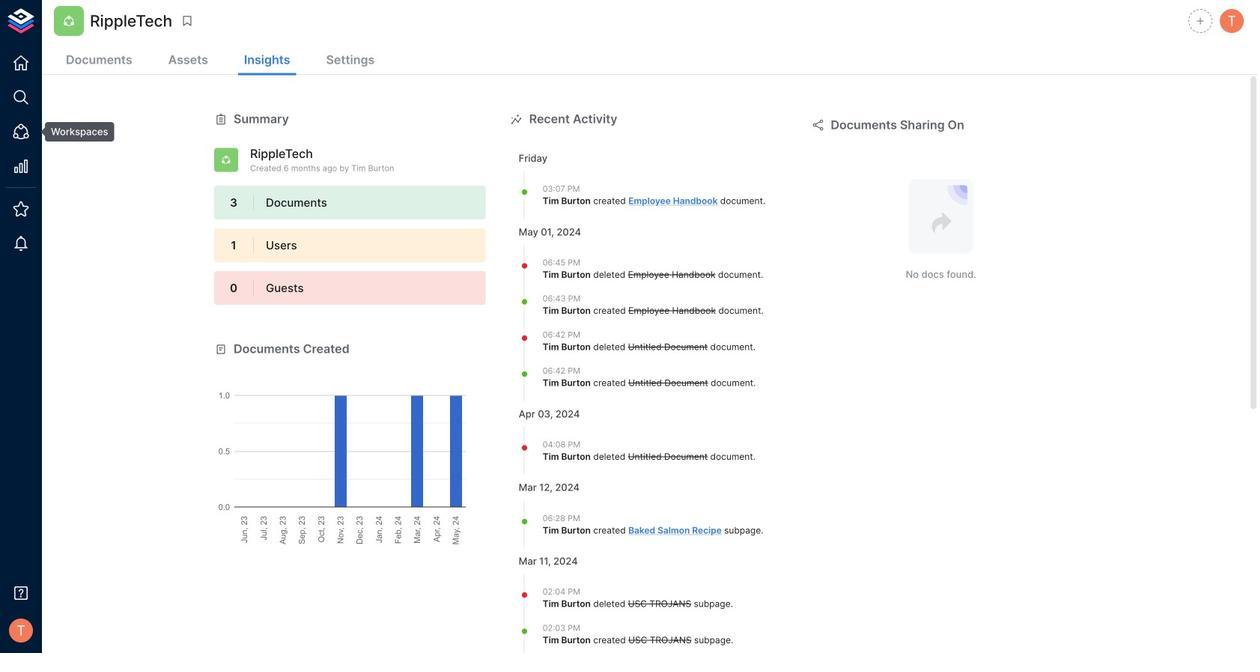 Task type: vqa. For each thing, say whether or not it's contained in the screenshot.
TB
no



Task type: locate. For each thing, give the bounding box(es) containing it.
a chart. element
[[214, 358, 486, 545]]

tooltip
[[34, 122, 114, 142]]

bookmark image
[[181, 14, 194, 28]]

a chart. image
[[214, 358, 486, 545]]



